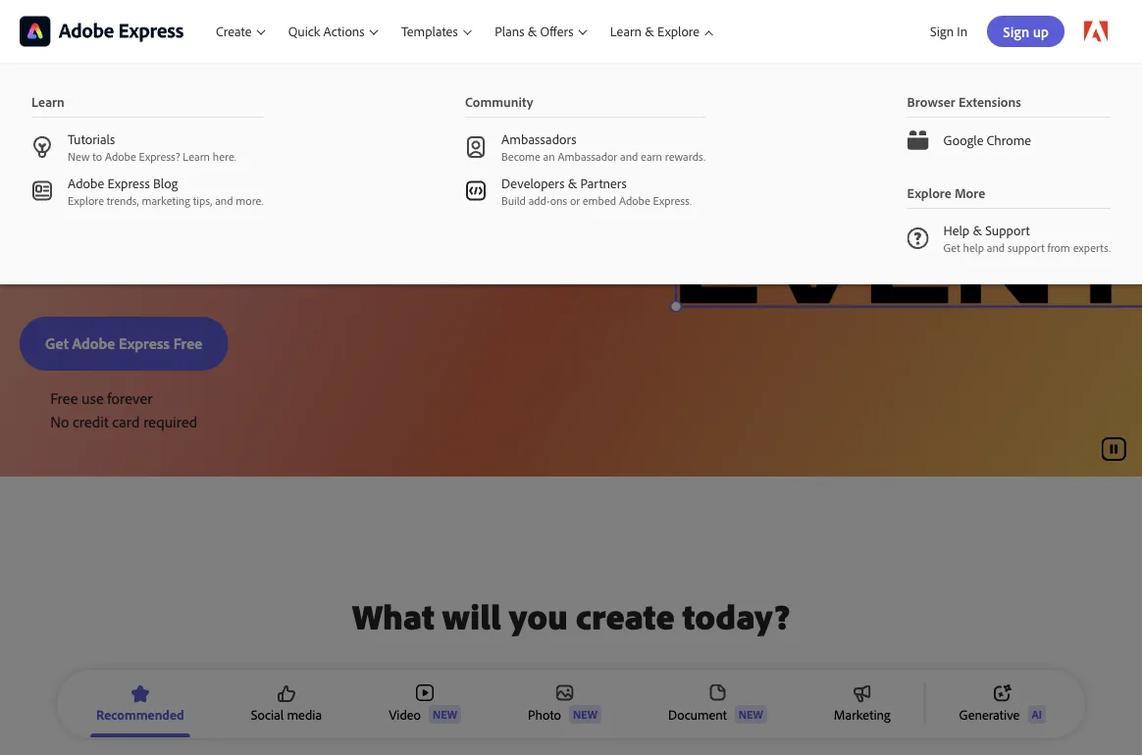 Task type: locate. For each thing, give the bounding box(es) containing it.
& inside developers & partners build add-ons or embed adobe express.
[[568, 174, 577, 191]]

tips,
[[193, 193, 212, 208]]

0 horizontal spatial learn
[[31, 93, 65, 110]]

adobe, inc. image
[[20, 16, 185, 46]]

1 help icon image from the top
[[908, 130, 929, 151]]

sign
[[930, 23, 954, 40]]

0 vertical spatial help icon image
[[908, 130, 929, 151]]

chrome
[[987, 132, 1032, 149]]

learn right offers
[[610, 23, 642, 40]]

and right tips,
[[215, 193, 233, 208]]

0 vertical spatial express
[[122, 91, 233, 134]]

social media
[[251, 707, 322, 724]]

& inside help & support get help and support from experts.
[[973, 222, 982, 239]]

adobe right to
[[105, 149, 136, 164]]

& right offers
[[645, 23, 654, 40]]

2 vertical spatial and
[[987, 241, 1005, 255]]

ambassador icon image left build
[[465, 180, 487, 202]]

in
[[957, 23, 968, 40]]

blog icon image
[[31, 180, 53, 202]]

learn left here.
[[183, 149, 210, 164]]

help icon image down the browser
[[908, 130, 929, 151]]

adobe express level up.
[[20, 91, 233, 199]]

more.
[[236, 193, 263, 208]]

community
[[465, 93, 533, 110]]

from
[[1048, 241, 1071, 255]]

ambassador
[[558, 149, 618, 164]]

earn
[[641, 149, 662, 164]]

create inside popup button
[[216, 23, 252, 40]]

2 ambassador icon image from the top
[[465, 180, 487, 202]]

learn
[[610, 23, 642, 40], [31, 93, 65, 110], [183, 149, 210, 164]]

adobe down new
[[68, 174, 104, 191]]

use
[[82, 389, 104, 408]]

easier.
[[167, 264, 209, 284]]

0 horizontal spatial explore
[[68, 193, 104, 208]]

media
[[287, 707, 322, 724]]

0 vertical spatial create
[[216, 23, 252, 40]]

quick
[[288, 23, 320, 40]]

express inside adobe express blog explore trends, marketing tips, and more.
[[107, 174, 150, 191]]

photo button
[[522, 684, 608, 725]]

actions
[[323, 23, 365, 40]]

google
[[944, 132, 984, 149]]

2 help icon image from the top
[[908, 228, 929, 250]]

0 vertical spatial ambassador icon image
[[465, 137, 487, 158]]

extensions
[[959, 93, 1022, 110]]

required
[[143, 412, 197, 432]]

bigger.
[[261, 264, 305, 284]]

promote image
[[854, 685, 871, 703]]

express up the express?
[[122, 91, 233, 134]]

express for up.
[[122, 91, 233, 134]]

learn inside dropdown button
[[610, 23, 642, 40]]

1 horizontal spatial and
[[620, 149, 638, 164]]

quick actions button
[[277, 0, 390, 63]]

and inside ambassadors become an ambassador and earn rewards.
[[620, 149, 638, 164]]

learn up "learn icon"
[[31, 93, 65, 110]]

ambassadors become an ambassador and earn rewards.
[[502, 131, 706, 164]]

and inside help & support get help and support from experts.
[[987, 241, 1005, 255]]

explore more
[[908, 185, 986, 202]]

express for explore
[[107, 174, 150, 191]]

plans & offers button
[[483, 0, 599, 63]]

star accent image
[[131, 685, 149, 703]]

0 vertical spatial and
[[620, 149, 638, 164]]

credit
[[73, 412, 109, 432]]

& up help
[[973, 222, 982, 239]]

help icon image left get
[[908, 228, 929, 250]]

1 horizontal spatial create
[[216, 23, 252, 40]]

help icon image
[[908, 130, 929, 151], [908, 228, 929, 250]]

generative
[[960, 707, 1020, 724]]

video
[[389, 707, 421, 724]]

create left "quick"
[[216, 23, 252, 40]]

help
[[963, 241, 984, 255]]

0 horizontal spatial create
[[120, 264, 163, 284]]

1 vertical spatial express
[[107, 174, 150, 191]]

ambassador icon image
[[465, 137, 487, 158], [465, 180, 487, 202]]

adobe up "learn icon"
[[20, 91, 114, 134]]

and left earn
[[620, 149, 638, 164]]

express inside adobe express level up.
[[122, 91, 233, 134]]

adobe express blog explore trends, marketing tips, and more.
[[68, 174, 263, 208]]

new
[[68, 149, 90, 164]]

1 horizontal spatial learn
[[183, 149, 210, 164]]

help icon image inside google chrome link
[[908, 130, 929, 151]]

2 horizontal spatial and
[[987, 241, 1005, 255]]

& up "or"
[[568, 174, 577, 191]]

ambassadors
[[502, 131, 577, 148]]

explore
[[658, 23, 700, 40], [908, 185, 952, 202], [68, 193, 104, 208]]

2 horizontal spatial explore
[[908, 185, 952, 202]]

and down support
[[987, 241, 1005, 255]]

learn for learn
[[31, 93, 65, 110]]

0 vertical spatial learn
[[610, 23, 642, 40]]

adobe
[[20, 91, 114, 134], [105, 149, 136, 164], [68, 174, 104, 191], [619, 193, 651, 208]]

1 vertical spatial ambassador icon image
[[465, 180, 487, 202]]

create left easier.
[[120, 264, 163, 284]]

&
[[528, 23, 537, 40], [645, 23, 654, 40], [568, 174, 577, 191], [973, 222, 982, 239]]

1 ambassador icon image from the top
[[465, 137, 487, 158]]

to
[[93, 149, 102, 164]]

ambassador icon image left become at top left
[[465, 137, 487, 158]]

adobe right embed
[[619, 193, 651, 208]]

plans
[[495, 23, 525, 40]]

google chrome link
[[876, 118, 1143, 155]]

adobe inside developers & partners build add-ons or embed adobe express.
[[619, 193, 651, 208]]

1 horizontal spatial explore
[[658, 23, 700, 40]]

templates button
[[390, 0, 483, 63]]

image wire image
[[556, 685, 574, 702]]

1 vertical spatial create
[[120, 264, 163, 284]]

1 vertical spatial and
[[215, 193, 233, 208]]

forever
[[107, 389, 152, 408]]

0 horizontal spatial and
[[215, 193, 233, 208]]

partners
[[580, 174, 627, 191]]

1 vertical spatial help icon image
[[908, 228, 929, 250]]

help & support get help and support from experts.
[[944, 222, 1111, 255]]

& right plans on the top
[[528, 23, 537, 40]]

explore inside adobe express blog explore trends, marketing tips, and more.
[[68, 193, 104, 208]]

and
[[620, 149, 638, 164], [215, 193, 233, 208], [987, 241, 1005, 255]]

pause video image
[[1102, 438, 1127, 461]]

adobe inside tutorials new to adobe express? learn here.
[[105, 149, 136, 164]]

express
[[122, 91, 233, 134], [107, 174, 150, 191]]

1 vertical spatial learn
[[31, 93, 65, 110]]

group
[[0, 63, 1143, 284]]

what
[[352, 594, 434, 639]]

& for developers
[[568, 174, 577, 191]]

explore inside dropdown button
[[658, 23, 700, 40]]

& for learn
[[645, 23, 654, 40]]

marketing button
[[828, 684, 897, 725]]

help icon image for explore more
[[908, 228, 929, 250]]

2 vertical spatial learn
[[183, 149, 210, 164]]

adobe logo image
[[1085, 21, 1108, 42]]

learn & explore button
[[599, 0, 725, 63]]

learn & explore
[[610, 23, 700, 40]]

get
[[944, 241, 961, 255]]

express up 'trends,'
[[107, 174, 150, 191]]

2 horizontal spatial learn
[[610, 23, 642, 40]]

what will you create today?
[[352, 594, 790, 639]]

you
[[509, 594, 568, 639]]

embed
[[583, 193, 617, 208]]

group containing learn
[[0, 63, 1143, 284]]



Task type: vqa. For each thing, say whether or not it's contained in the screenshot.
Blog
yes



Task type: describe. For each thing, give the bounding box(es) containing it.
tutorials new to adobe express? learn here.
[[68, 131, 236, 164]]

create for create easier. dream bigger.
[[120, 264, 163, 284]]

or
[[570, 193, 580, 208]]

quick actions
[[288, 23, 365, 40]]

developers & partners build add-ons or embed adobe express.
[[502, 174, 692, 208]]

support
[[1008, 241, 1045, 255]]

marketing
[[142, 193, 190, 208]]

ambassador icon image for developers
[[465, 180, 487, 202]]

ons
[[550, 193, 567, 208]]

add-
[[529, 193, 550, 208]]

create for create
[[216, 23, 252, 40]]

social media button
[[245, 684, 328, 725]]

trends,
[[107, 193, 139, 208]]

dream
[[212, 264, 257, 284]]

free use forever no credit card required
[[50, 389, 197, 432]]

level
[[20, 141, 129, 199]]

document
[[668, 707, 727, 724]]

will
[[442, 594, 501, 639]]

templates
[[401, 23, 458, 40]]

create
[[576, 594, 675, 639]]

become
[[502, 149, 541, 164]]

google chrome
[[944, 132, 1032, 149]]

adobe inside adobe express level up.
[[20, 91, 114, 134]]

browser
[[908, 93, 956, 110]]

build
[[502, 193, 526, 208]]

learn icon image
[[31, 137, 53, 158]]

no
[[50, 412, 69, 432]]

and inside adobe express blog explore trends, marketing tips, and more.
[[215, 193, 233, 208]]

social
[[251, 707, 284, 724]]

ai image
[[994, 685, 1012, 702]]

recommended
[[96, 707, 184, 724]]

here.
[[213, 149, 236, 164]]

rewards.
[[665, 149, 706, 164]]

thumbup image
[[278, 685, 295, 703]]

tutorials
[[68, 131, 115, 148]]

card
[[112, 412, 140, 432]]

express?
[[139, 149, 180, 164]]

offers
[[540, 23, 574, 40]]

document button
[[663, 684, 773, 725]]

& for plans
[[528, 23, 537, 40]]

photo
[[528, 707, 561, 724]]

express.
[[653, 193, 692, 208]]

developers
[[502, 174, 565, 191]]

blog
[[153, 174, 178, 191]]

video button
[[383, 684, 467, 725]]

recommended button
[[90, 684, 190, 725]]

ambassador icon image for ambassadors
[[465, 137, 487, 158]]

more
[[955, 185, 986, 202]]

sign in button
[[927, 15, 972, 48]]

document image
[[709, 685, 727, 702]]

learn inside tutorials new to adobe express? learn here.
[[183, 149, 210, 164]]

free
[[50, 389, 78, 408]]

today?
[[683, 594, 790, 639]]

support
[[986, 222, 1030, 239]]

create easier. dream bigger.
[[120, 264, 305, 284]]

generative button
[[954, 684, 1052, 725]]

plans & offers
[[495, 23, 574, 40]]

browser extensions
[[908, 93, 1022, 110]]

help icon image for browser extensions
[[908, 130, 929, 151]]

sign in
[[930, 23, 968, 40]]

marketing
[[834, 707, 891, 724]]

& for help
[[973, 222, 982, 239]]

experts.
[[1073, 241, 1111, 255]]

up.
[[139, 141, 208, 199]]

play video image
[[416, 685, 434, 702]]

adobe inside adobe express blog explore trends, marketing tips, and more.
[[68, 174, 104, 191]]

learn for learn & explore
[[610, 23, 642, 40]]

help
[[944, 222, 970, 239]]

create button
[[204, 0, 277, 63]]

an
[[543, 149, 555, 164]]



